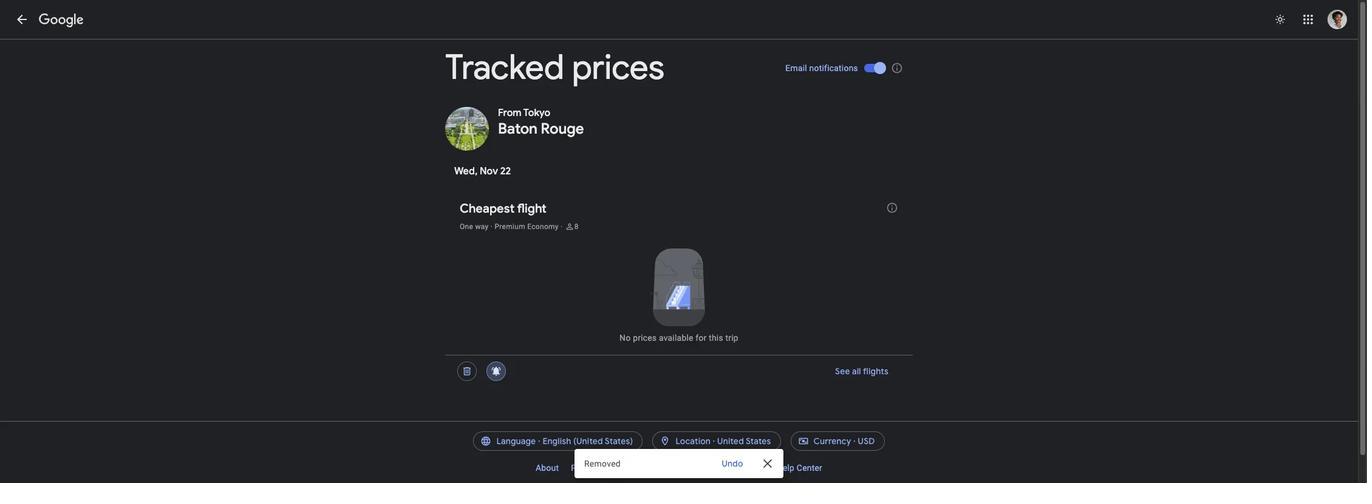 Task type: describe. For each thing, give the bounding box(es) containing it.
more info element
[[886, 202, 899, 217]]

this
[[709, 333, 724, 343]]

about link
[[530, 458, 565, 478]]

help center
[[777, 463, 823, 473]]

email
[[786, 63, 807, 73]]

go back image
[[15, 12, 29, 27]]

states
[[746, 436, 771, 447]]

usd
[[858, 436, 875, 447]]

prices for no prices available for this trip
[[633, 333, 657, 343]]

premium
[[495, 222, 526, 231]]

wed,
[[454, 165, 478, 177]]

about
[[536, 463, 559, 473]]

from
[[498, 107, 522, 119]]

help
[[777, 463, 795, 473]]

english
[[543, 436, 572, 447]]

email notifications
[[786, 63, 859, 73]]

way
[[475, 222, 489, 231]]

center
[[797, 463, 823, 473]]

flight
[[517, 201, 547, 216]]

remove saved flight, one way trip from tokyo to baton rouge.wed, nov 22 image
[[453, 357, 482, 386]]

feedback
[[727, 463, 765, 473]]

one
[[460, 222, 473, 231]]

undo button
[[713, 453, 752, 475]]

baton
[[498, 120, 538, 138]]

email notifications image
[[891, 62, 904, 74]]

tokyo
[[524, 107, 551, 119]]

flights
[[863, 366, 889, 377]]

feedback link
[[721, 458, 771, 478]]

help center link
[[771, 458, 829, 478]]

change appearance image
[[1266, 5, 1295, 34]]

22
[[501, 165, 511, 177]]

language
[[497, 436, 536, 447]]

more info image
[[886, 202, 899, 214]]

all
[[852, 366, 861, 377]]

terms
[[612, 463, 636, 473]]

available
[[659, 333, 694, 343]]

nov
[[480, 165, 498, 177]]

economy
[[528, 222, 559, 231]]

undo
[[722, 458, 743, 469]]



Task type: vqa. For each thing, say whether or not it's contained in the screenshot.
'200 m' button
no



Task type: locate. For each thing, give the bounding box(es) containing it.
(united
[[574, 436, 603, 447]]

united states
[[718, 436, 771, 447]]

privacy
[[571, 463, 600, 473]]

cheapest
[[460, 201, 515, 216]]

0 vertical spatial prices
[[572, 46, 665, 89]]

terms link
[[606, 458, 642, 478]]

english (united states)
[[543, 436, 633, 447]]

privacy link
[[565, 458, 606, 478]]

rouge
[[541, 120, 584, 138]]

currency
[[814, 436, 852, 447]]

no prices available for this trip
[[620, 333, 739, 343]]

one way premium economy
[[460, 222, 559, 231]]

8
[[575, 222, 579, 231]]

see
[[835, 366, 850, 377]]

wed, nov 22
[[454, 165, 511, 177]]

united
[[718, 436, 744, 447]]

removed
[[585, 459, 621, 468]]

for
[[696, 333, 707, 343]]

no
[[620, 333, 631, 343]]

trip
[[726, 333, 739, 343]]

disable email notifications for solution, one way trip from tokyo to baton rouge.wed, nov 22 image
[[482, 357, 511, 386]]

states)
[[605, 436, 633, 447]]

prices for tracked prices
[[572, 46, 665, 89]]

prices
[[572, 46, 665, 89], [633, 333, 657, 343]]

8 passengers text field
[[575, 222, 579, 231]]

location
[[676, 436, 711, 447]]

cheapest flight
[[460, 201, 547, 216]]

tracked
[[445, 46, 564, 89]]

from tokyo baton rouge
[[498, 107, 584, 138]]

notifications
[[810, 63, 859, 73]]

undo status
[[575, 449, 784, 478]]

see all flights
[[835, 366, 889, 377]]

1 vertical spatial prices
[[633, 333, 657, 343]]

tracked prices
[[445, 46, 665, 89]]



